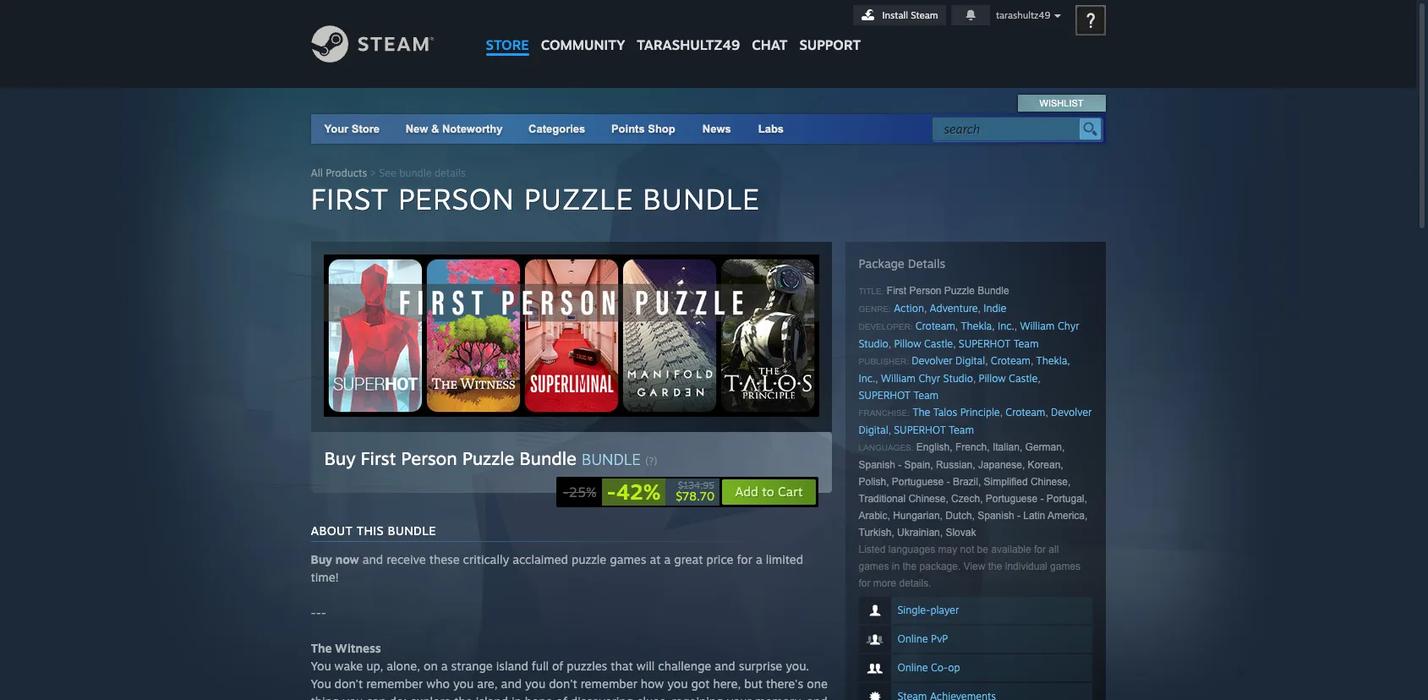 Task type: locate. For each thing, give the bounding box(es) containing it.
games
[[610, 552, 646, 567], [859, 561, 889, 572], [1050, 561, 1081, 572]]

brazil,
[[953, 476, 981, 488]]

bundle right see
[[399, 167, 432, 179]]

chat
[[752, 36, 788, 53]]

0 horizontal spatial portuguese
[[892, 476, 944, 488]]

0 vertical spatial in
[[892, 561, 900, 572]]

indie
[[984, 302, 1006, 315]]

and
[[362, 552, 383, 567], [715, 659, 735, 673], [501, 676, 522, 691]]

you.
[[786, 659, 809, 673]]

bundle down news link on the top of the page
[[643, 181, 760, 216]]

1 vertical spatial studio
[[943, 372, 973, 385]]

team down the talos principle link
[[949, 424, 974, 436]]

spanish up polish,
[[859, 459, 895, 471]]

1 horizontal spatial puzzle
[[524, 181, 634, 216]]

thekla, inc. link down indie 'link'
[[961, 320, 1015, 332]]

0 horizontal spatial the
[[311, 641, 332, 655]]

and right are,
[[501, 676, 522, 691]]

online pvp
[[898, 632, 948, 645]]

0 vertical spatial team
[[1014, 337, 1039, 350]]

games left at
[[610, 552, 646, 567]]

1 horizontal spatial team
[[949, 424, 974, 436]]

pillow inside , william chyr studio , pillow castle , superhot team
[[979, 372, 1006, 385]]

island left full
[[496, 659, 528, 673]]

0 horizontal spatial for
[[737, 552, 752, 567]]

the up , superhot team
[[913, 406, 930, 419]]

1 vertical spatial spanish
[[978, 510, 1014, 522]]

0 horizontal spatial the
[[454, 694, 472, 700]]

the down strange
[[454, 694, 472, 700]]

-42%
[[607, 479, 661, 505]]

1 vertical spatial puzzle
[[944, 285, 975, 297]]

your
[[727, 694, 751, 700]]

community
[[541, 36, 625, 53]]

you up "hope"
[[525, 676, 546, 691]]

listed
[[859, 544, 886, 556]]

details
[[908, 256, 945, 271]]

this
[[357, 523, 384, 538]]

for left more
[[859, 578, 871, 589]]

0 horizontal spatial thekla,
[[961, 320, 995, 332]]

digital for devolver digital , croteam ,
[[956, 354, 985, 367]]

points
[[611, 123, 645, 135]]

0 horizontal spatial devolver
[[912, 354, 953, 367]]

0 vertical spatial chyr
[[1058, 320, 1079, 332]]

croteam link down adventure
[[916, 320, 955, 332]]

don't down wake
[[335, 676, 363, 691]]

1 horizontal spatial in
[[892, 561, 900, 572]]

first for title:
[[887, 285, 907, 297]]

0 vertical spatial devolver
[[912, 354, 953, 367]]

superhot up devolver digital , croteam , at the right bottom of page
[[959, 337, 1011, 350]]

pillow down devolver digital , croteam , at the right bottom of page
[[979, 372, 1006, 385]]

2 horizontal spatial puzzle
[[944, 285, 975, 297]]

pillow castle link down devolver digital , croteam , at the right bottom of page
[[979, 372, 1038, 385]]

1 vertical spatial person
[[909, 285, 942, 297]]

first inside title: first person puzzle bundle genre: action , adventure , indie developer:
[[887, 285, 907, 297]]

for
[[1034, 544, 1046, 556], [737, 552, 752, 567], [859, 578, 871, 589]]

digital down , pillow castle , superhot team
[[956, 354, 985, 367]]

strange
[[451, 659, 493, 673]]

the talos principle link
[[913, 406, 1000, 419]]

bundle up '-25%'
[[519, 447, 577, 469]]

a left limited
[[756, 552, 763, 567]]

2 vertical spatial puzzle
[[462, 447, 514, 469]]

you left "can"
[[343, 694, 363, 700]]

studio down devolver digital , croteam , at the right bottom of page
[[943, 372, 973, 385]]

and up here,
[[715, 659, 735, 673]]

team up talos
[[914, 389, 939, 402]]

0 horizontal spatial william
[[881, 372, 916, 385]]

team up devolver digital , croteam , at the right bottom of page
[[1014, 337, 1039, 350]]

available
[[991, 544, 1031, 556]]

title: first person puzzle bundle genre: action , adventure , indie developer:
[[859, 285, 1009, 331]]

1 horizontal spatial thekla,
[[1036, 354, 1070, 367]]

labs
[[758, 123, 784, 135]]

package
[[859, 256, 905, 271]]

chinese,
[[1031, 476, 1071, 488], [908, 493, 949, 505]]

bundle inside title: first person puzzle bundle genre: action , adventure , indie developer:
[[978, 285, 1009, 297]]

2 vertical spatial croteam link
[[1006, 406, 1045, 419]]

1 horizontal spatial pillow
[[979, 372, 1006, 385]]

add to cart link
[[721, 479, 816, 506]]

1 horizontal spatial devolver
[[1051, 406, 1092, 419]]

the inside "the witness you wake up, alone, on a strange island full of puzzles that will challenge and surprise you. you don't remember who you are, and you don't remember how you got here, but there's one thing you can do: explore the island in hope of discovering clues, regaining your memory, a"
[[311, 641, 332, 655]]

thing
[[311, 694, 339, 700]]

pillow down developer:
[[894, 337, 921, 350]]

the down languages
[[903, 561, 917, 572]]

1 vertical spatial william chyr studio link
[[881, 372, 973, 385]]

discovering
[[571, 694, 633, 700]]

0 vertical spatial bundle
[[643, 181, 760, 216]]

details.
[[899, 578, 931, 589]]

tarashultz49 link
[[631, 0, 746, 61]]

0 vertical spatial pillow
[[894, 337, 921, 350]]

>
[[370, 167, 376, 179]]

bundle up the receive
[[388, 523, 436, 538]]

not
[[960, 544, 974, 556]]

2 vertical spatial croteam
[[1006, 406, 1045, 419]]

for inside and receive these critically acclaimed puzzle games at a great price for a limited time!
[[737, 552, 752, 567]]

0 vertical spatial castle
[[924, 337, 953, 350]]

croteam down adventure
[[916, 320, 955, 332]]

superhot team link up devolver digital , croteam , at the right bottom of page
[[959, 337, 1039, 350]]

new & noteworthy
[[406, 123, 503, 135]]

puzzle inside title: first person puzzle bundle genre: action , adventure , indie developer:
[[944, 285, 975, 297]]

korean,
[[1028, 459, 1063, 471]]

devolver up german,
[[1051, 406, 1092, 419]]

, superhot team
[[888, 424, 974, 436]]

0 vertical spatial you
[[311, 659, 331, 673]]

, inside , superhot team
[[888, 424, 891, 436]]

there's
[[766, 676, 803, 691]]

1 horizontal spatial pillow castle link
[[979, 372, 1038, 385]]

and receive these critically acclaimed puzzle games at a great price for a limited time!
[[311, 552, 803, 584]]

inc. down indie 'link'
[[998, 320, 1015, 332]]

games down listed
[[859, 561, 889, 572]]

a
[[664, 552, 671, 567], [756, 552, 763, 567], [441, 659, 448, 673]]

in up more
[[892, 561, 900, 572]]

that
[[611, 659, 633, 673]]

games down all
[[1050, 561, 1081, 572]]

superhot team link up franchise:
[[859, 389, 939, 402]]

---
[[311, 605, 326, 620]]

1 horizontal spatial castle
[[1009, 372, 1038, 385]]

0 vertical spatial devolver digital link
[[912, 354, 985, 367]]

1 vertical spatial devolver
[[1051, 406, 1092, 419]]

of right "hope"
[[556, 694, 567, 700]]

japanese,
[[978, 459, 1025, 471]]

and right 'now'
[[362, 552, 383, 567]]

devolver up , william chyr studio , pillow castle , superhot team
[[912, 354, 953, 367]]

1 vertical spatial you
[[311, 676, 331, 691]]

1 horizontal spatial portuguese
[[986, 493, 1038, 505]]

the
[[903, 561, 917, 572], [988, 561, 1002, 572], [454, 694, 472, 700]]

william chyr studio link up talos
[[881, 372, 973, 385]]

bundle up indie 'link'
[[978, 285, 1009, 297]]

digital inside devolver digital
[[859, 424, 888, 436]]

1 vertical spatial thekla,
[[1036, 354, 1070, 367]]

0 horizontal spatial digital
[[859, 424, 888, 436]]

person inside all products >   see bundle details first person puzzle bundle
[[398, 181, 515, 216]]

0 vertical spatial inc.
[[998, 320, 1015, 332]]

bundle
[[399, 167, 432, 179], [388, 523, 436, 538]]

puzzle for buy
[[462, 447, 514, 469]]

now
[[335, 552, 359, 567]]

the down ---
[[311, 641, 332, 655]]

0 vertical spatial chinese,
[[1031, 476, 1071, 488]]

castle down croteam , thekla, inc. ,
[[924, 337, 953, 350]]

1 vertical spatial online
[[898, 661, 928, 674]]

the
[[913, 406, 930, 419], [311, 641, 332, 655]]

0 horizontal spatial chyr
[[919, 372, 940, 385]]

portuguese down simplified
[[986, 493, 1038, 505]]

superhot team link up english,
[[894, 424, 974, 436]]

0 vertical spatial studio
[[859, 337, 889, 350]]

can
[[366, 694, 386, 700]]

news link
[[689, 114, 745, 144]]

puzzles
[[567, 659, 607, 673]]

william up devolver digital , croteam , at the right bottom of page
[[1020, 320, 1055, 332]]

1 horizontal spatial remember
[[581, 676, 637, 691]]

0 horizontal spatial remember
[[366, 676, 423, 691]]

first up the about this bundle
[[361, 447, 396, 469]]

0 horizontal spatial and
[[362, 552, 383, 567]]

new
[[406, 123, 428, 135]]

0 horizontal spatial games
[[610, 552, 646, 567]]

store
[[352, 123, 380, 135]]

1 remember from the left
[[366, 676, 423, 691]]

1 vertical spatial bundle
[[978, 285, 1009, 297]]

the right view
[[988, 561, 1002, 572]]

1 vertical spatial inc.
[[859, 372, 875, 385]]

buy up the time! on the left bottom of page
[[311, 552, 332, 567]]

languages:
[[859, 443, 914, 452]]

the inside "the witness you wake up, alone, on a strange island full of puzzles that will challenge and surprise you. you don't remember who you are, and you don't remember how you got here, but there's one thing you can do: explore the island in hope of discovering clues, regaining your memory, a"
[[454, 694, 472, 700]]

person inside title: first person puzzle bundle genre: action , adventure , indie developer:
[[909, 285, 942, 297]]

william chyr studio link
[[859, 320, 1079, 350], [881, 372, 973, 385]]

2 vertical spatial superhot
[[894, 424, 946, 436]]

portuguese down spain,
[[892, 476, 944, 488]]

chinese, up hungarian,
[[908, 493, 949, 505]]

studio up publisher:
[[859, 337, 889, 350]]

you up thing
[[311, 676, 331, 691]]

you left wake
[[311, 659, 331, 673]]

bundle
[[582, 450, 641, 468]]

2 online from the top
[[898, 661, 928, 674]]

pillow castle link down title: first person puzzle bundle genre: action , adventure , indie developer:
[[894, 337, 953, 350]]

talos
[[933, 406, 957, 419]]

2 horizontal spatial and
[[715, 659, 735, 673]]

studio inside , william chyr studio , pillow castle , superhot team
[[943, 372, 973, 385]]

team inside , william chyr studio , pillow castle , superhot team
[[914, 389, 939, 402]]

steam
[[911, 9, 938, 21]]

of right full
[[552, 659, 563, 673]]

remember up do: on the left of the page
[[366, 676, 423, 691]]

inc. down publisher:
[[859, 372, 875, 385]]

first down the products
[[311, 181, 389, 216]]

0 vertical spatial pillow castle link
[[894, 337, 953, 350]]

1 horizontal spatial don't
[[549, 676, 577, 691]]

0 horizontal spatial tarashultz49
[[637, 36, 740, 53]]

don't
[[335, 676, 363, 691], [549, 676, 577, 691]]

2 vertical spatial first
[[361, 447, 396, 469]]

first person puzzle bundle image
[[323, 255, 819, 417]]

croteam down william chyr studio
[[991, 354, 1031, 367]]

languages
[[889, 544, 935, 556]]

superhot up english,
[[894, 424, 946, 436]]

first up action
[[887, 285, 907, 297]]

shop
[[648, 123, 675, 135]]

don't up "hope"
[[549, 676, 577, 691]]

remember
[[366, 676, 423, 691], [581, 676, 637, 691]]

in inside "the witness you wake up, alone, on a strange island full of puzzles that will challenge and surprise you. you don't remember who you are, and you don't remember how you got here, but there's one thing you can do: explore the island in hope of discovering clues, regaining your memory, a"
[[511, 694, 521, 700]]

0 horizontal spatial spanish
[[859, 459, 895, 471]]

devolver digital link down , pillow castle , superhot team
[[912, 354, 985, 367]]

studio
[[859, 337, 889, 350], [943, 372, 973, 385]]

a right at
[[664, 552, 671, 567]]

devolver digital
[[859, 406, 1092, 436]]

0 horizontal spatial a
[[441, 659, 448, 673]]

castle down devolver digital , croteam , at the right bottom of page
[[1009, 372, 1038, 385]]

1 vertical spatial william
[[881, 372, 916, 385]]

croteam up italian,
[[1006, 406, 1045, 419]]

buy up the about
[[324, 447, 356, 469]]

to
[[762, 484, 774, 500]]

thekla, inc. link down , pillow castle , superhot team
[[859, 354, 1070, 385]]

categories
[[529, 123, 585, 135]]

1 horizontal spatial the
[[913, 406, 930, 419]]

devolver inside devolver digital
[[1051, 406, 1092, 419]]

1 horizontal spatial william
[[1020, 320, 1055, 332]]

croteam link
[[916, 320, 955, 332], [991, 354, 1031, 367], [1006, 406, 1045, 419]]

bundle
[[643, 181, 760, 216], [978, 285, 1009, 297], [519, 447, 577, 469]]

croteam link up italian,
[[1006, 406, 1045, 419]]

wishlist link
[[1019, 95, 1105, 112]]

in left "hope"
[[511, 694, 521, 700]]

1 vertical spatial chyr
[[919, 372, 940, 385]]

may
[[938, 544, 957, 556]]

0 horizontal spatial in
[[511, 694, 521, 700]]

puzzle inside all products >   see bundle details first person puzzle bundle
[[524, 181, 634, 216]]

store link
[[480, 0, 535, 61]]

william down publisher:
[[881, 372, 916, 385]]

points shop link
[[598, 114, 689, 144]]

online left co-
[[898, 661, 928, 674]]

you
[[311, 659, 331, 673], [311, 676, 331, 691]]

1 vertical spatial and
[[715, 659, 735, 673]]

online left the pvp
[[898, 632, 928, 645]]

1 horizontal spatial studio
[[943, 372, 973, 385]]

team
[[1014, 337, 1039, 350], [914, 389, 939, 402], [949, 424, 974, 436]]

1 vertical spatial pillow
[[979, 372, 1006, 385]]

1 vertical spatial digital
[[859, 424, 888, 436]]

1 online from the top
[[898, 632, 928, 645]]

1 horizontal spatial and
[[501, 676, 522, 691]]

1 vertical spatial the
[[311, 641, 332, 655]]

1 vertical spatial first
[[887, 285, 907, 297]]

william inside , william chyr studio , pillow castle , superhot team
[[881, 372, 916, 385]]

0 vertical spatial buy
[[324, 447, 356, 469]]

buy for first
[[324, 447, 356, 469]]

0 vertical spatial person
[[398, 181, 515, 216]]

0 vertical spatial and
[[362, 552, 383, 567]]

games inside and receive these critically acclaimed puzzle games at a great price for a limited time!
[[610, 552, 646, 567]]

0 vertical spatial croteam
[[916, 320, 955, 332]]

for left all
[[1034, 544, 1046, 556]]

42%
[[616, 479, 661, 505]]

$134.95
[[678, 479, 715, 491]]

devolver digital link up french, at the right bottom
[[859, 406, 1092, 436]]

digital down franchise:
[[859, 424, 888, 436]]

1 vertical spatial team
[[914, 389, 939, 402]]

spanish down czech,
[[978, 510, 1014, 522]]

1 vertical spatial in
[[511, 694, 521, 700]]

news
[[702, 123, 731, 135]]

ukrainian,
[[897, 527, 943, 539]]

remember up the discovering on the left bottom of the page
[[581, 676, 637, 691]]

online
[[898, 632, 928, 645], [898, 661, 928, 674]]

your
[[324, 123, 349, 135]]

superhot up franchise:
[[859, 389, 911, 402]]

croteam link down william chyr studio
[[991, 354, 1031, 367]]

william chyr studio link up devolver digital , croteam , at the right bottom of page
[[859, 320, 1079, 350]]

bundle for title:
[[978, 285, 1009, 297]]

package.
[[920, 561, 961, 572]]

devolver for devolver digital
[[1051, 406, 1092, 419]]

0 vertical spatial bundle
[[399, 167, 432, 179]]

0 vertical spatial digital
[[956, 354, 985, 367]]

island down are,
[[476, 694, 508, 700]]

0 horizontal spatial team
[[914, 389, 939, 402]]

chinese, down the korean,
[[1031, 476, 1071, 488]]

castle inside , william chyr studio , pillow castle , superhot team
[[1009, 372, 1038, 385]]

simplified
[[984, 476, 1028, 488]]

digital for devolver digital
[[859, 424, 888, 436]]

1 vertical spatial island
[[476, 694, 508, 700]]

for right price
[[737, 552, 752, 567]]

a right on
[[441, 659, 448, 673]]

french,
[[955, 441, 990, 453]]

devolver for devolver digital , croteam ,
[[912, 354, 953, 367]]



Task type: vqa. For each thing, say whether or not it's contained in the screenshot.
Sign corresponding to Sign in to add this item to your wishlist, follow it, or mark it as ignored
no



Task type: describe. For each thing, give the bounding box(es) containing it.
regaining
[[672, 694, 723, 700]]

1 horizontal spatial tarashultz49
[[996, 9, 1050, 21]]

puzzle for title:
[[944, 285, 975, 297]]

0 vertical spatial the
[[913, 406, 930, 419]]

and inside and receive these critically acclaimed puzzle games at a great price for a limited time!
[[362, 552, 383, 567]]

1 vertical spatial thekla, inc. link
[[859, 354, 1070, 385]]

person for buy
[[401, 447, 457, 469]]

1 vertical spatial croteam link
[[991, 354, 1031, 367]]

bundle inside all products >   see bundle details first person puzzle bundle
[[399, 167, 432, 179]]

2 don't from the left
[[549, 676, 577, 691]]

a inside "the witness you wake up, alone, on a strange island full of puzzles that will challenge and surprise you. you don't remember who you are, and you don't remember how you got here, but there's one thing you can do: explore the island in hope of discovering clues, regaining your memory, a"
[[441, 659, 448, 673]]

1 vertical spatial croteam
[[991, 354, 1031, 367]]

franchise:
[[859, 408, 910, 418]]

points shop
[[611, 123, 675, 135]]

details
[[435, 167, 466, 179]]

install steam
[[882, 9, 938, 21]]

arabic,
[[859, 510, 890, 522]]

chyr inside , william chyr studio , pillow castle , superhot team
[[919, 372, 940, 385]]

&
[[431, 123, 439, 135]]

1 horizontal spatial for
[[859, 578, 871, 589]]

portugal,
[[1047, 493, 1087, 505]]

you down strange
[[453, 676, 474, 691]]

all
[[1049, 544, 1059, 556]]

1 vertical spatial of
[[556, 694, 567, 700]]

online pvp link
[[859, 626, 1092, 653]]

chyr inside william chyr studio
[[1058, 320, 1079, 332]]

title:
[[859, 287, 884, 296]]

you down challenge
[[667, 676, 688, 691]]

0 vertical spatial superhot team link
[[959, 337, 1039, 350]]

search text field
[[944, 118, 1075, 140]]

surprise
[[739, 659, 782, 673]]

full
[[532, 659, 549, 673]]

2 horizontal spatial the
[[988, 561, 1002, 572]]

action link
[[894, 302, 924, 315]]

25%
[[569, 484, 597, 501]]

2 horizontal spatial a
[[756, 552, 763, 567]]

spain,
[[904, 459, 933, 471]]

acclaimed
[[513, 552, 568, 567]]

cart
[[778, 484, 803, 500]]

william chyr studio
[[859, 320, 1079, 350]]

thekla, inc.
[[859, 354, 1070, 385]]

0 vertical spatial superhot
[[959, 337, 1011, 350]]

be
[[977, 544, 988, 556]]

install
[[882, 9, 908, 21]]

1 horizontal spatial spanish
[[978, 510, 1014, 522]]

1 vertical spatial tarashultz49
[[637, 36, 740, 53]]

more
[[873, 578, 896, 589]]

0 vertical spatial croteam link
[[916, 320, 955, 332]]

latin
[[1023, 510, 1045, 522]]

-25%
[[563, 484, 597, 501]]

products
[[326, 167, 367, 179]]

1 horizontal spatial inc.
[[998, 320, 1015, 332]]

these
[[429, 552, 460, 567]]

0 vertical spatial spanish
[[859, 459, 895, 471]]

hungarian,
[[893, 510, 943, 522]]

do:
[[389, 694, 407, 700]]

studio inside william chyr studio
[[859, 337, 889, 350]]

online for online pvp
[[898, 632, 928, 645]]

czech,
[[951, 493, 983, 505]]

online for online co-op
[[898, 661, 928, 674]]

new & noteworthy link
[[406, 123, 503, 135]]

buy first person puzzle bundle bundle (?)
[[324, 447, 658, 469]]

single-
[[898, 604, 930, 616]]

$78.70
[[676, 489, 715, 503]]

one
[[807, 676, 828, 691]]

2 you from the top
[[311, 676, 331, 691]]

polish,
[[859, 476, 889, 488]]

2 remember from the left
[[581, 676, 637, 691]]

up,
[[366, 659, 383, 673]]

support
[[799, 36, 861, 53]]

thekla, inside thekla, inc.
[[1036, 354, 1070, 367]]

first for buy
[[361, 447, 396, 469]]

2 vertical spatial superhot team link
[[894, 424, 974, 436]]

1 vertical spatial pillow castle link
[[979, 372, 1038, 385]]

pvp
[[931, 632, 948, 645]]

witness
[[335, 641, 381, 655]]

2 horizontal spatial games
[[1050, 561, 1081, 572]]

challenge
[[658, 659, 711, 673]]

add to cart
[[735, 484, 803, 500]]

0 vertical spatial island
[[496, 659, 528, 673]]

in inside english, french, italian, german, spanish - spain, russian, japanese, korean, polish, portuguese - brazil, simplified chinese, traditional chinese, czech, portuguese - portugal, arabic, hungarian, dutch, spanish - latin america, turkish, ukrainian, slovak listed languages may not be available for all games in the package. view the individual games for more details.
[[892, 561, 900, 572]]

1 vertical spatial devolver digital link
[[859, 406, 1092, 436]]

categories link
[[529, 123, 585, 135]]

wishlist
[[1040, 98, 1084, 108]]

adventure link
[[930, 302, 978, 315]]

0 vertical spatial thekla, inc. link
[[961, 320, 1015, 332]]

inc. inside thekla, inc.
[[859, 372, 875, 385]]

about
[[311, 523, 353, 538]]

america,
[[1048, 510, 1088, 522]]

0 horizontal spatial castle
[[924, 337, 953, 350]]

time!
[[311, 570, 339, 584]]

price
[[706, 552, 733, 567]]

1 vertical spatial bundle
[[388, 523, 436, 538]]

0 horizontal spatial pillow
[[894, 337, 921, 350]]

bundle inside all products >   see bundle details first person puzzle bundle
[[643, 181, 760, 216]]

single-player link
[[859, 597, 1092, 624]]

your store link
[[324, 123, 380, 135]]

franchise: the talos principle , croteam ,
[[859, 406, 1051, 419]]

person for title:
[[909, 285, 942, 297]]

1 don't from the left
[[335, 676, 363, 691]]

all
[[311, 167, 323, 179]]

1 horizontal spatial games
[[859, 561, 889, 572]]

publisher:
[[859, 357, 909, 366]]

, william chyr studio , pillow castle , superhot team
[[859, 372, 1041, 402]]

limited
[[766, 552, 803, 567]]

1 horizontal spatial chinese,
[[1031, 476, 1071, 488]]

bundle for buy
[[519, 447, 577, 469]]

0 vertical spatial william chyr studio link
[[859, 320, 1079, 350]]

1 you from the top
[[311, 659, 331, 673]]

package details
[[859, 256, 945, 271]]

2 vertical spatial and
[[501, 676, 522, 691]]

superhot inside , william chyr studio , pillow castle , superhot team
[[859, 389, 911, 402]]

support link
[[794, 0, 867, 57]]

single-player
[[898, 604, 959, 616]]

william inside william chyr studio
[[1020, 320, 1055, 332]]

adventure
[[930, 302, 978, 315]]

genre:
[[859, 304, 891, 314]]

co-
[[931, 661, 948, 674]]

slovak
[[946, 527, 976, 539]]

1 vertical spatial chinese,
[[908, 493, 949, 505]]

puzzle
[[572, 552, 607, 567]]

chat link
[[746, 0, 794, 57]]

1 horizontal spatial a
[[664, 552, 671, 567]]

1 horizontal spatial the
[[903, 561, 917, 572]]

, pillow castle , superhot team
[[889, 337, 1039, 350]]

how
[[641, 676, 664, 691]]

0 vertical spatial thekla,
[[961, 320, 995, 332]]

action
[[894, 302, 924, 315]]

the witness you wake up, alone, on a strange island full of puzzles that will challenge and surprise you. you don't remember who you are, and you don't remember how you got here, but there's one thing you can do: explore the island in hope of discovering clues, regaining your memory, a
[[311, 641, 828, 700]]

2 horizontal spatial for
[[1034, 544, 1046, 556]]

croteam , thekla, inc. ,
[[916, 320, 1020, 332]]

who
[[426, 676, 450, 691]]

player
[[930, 604, 959, 616]]

1 vertical spatial superhot team link
[[859, 389, 939, 402]]

0 vertical spatial portuguese
[[892, 476, 944, 488]]

first inside all products >   see bundle details first person puzzle bundle
[[311, 181, 389, 216]]

traditional
[[859, 493, 906, 505]]

all products >   see bundle details first person puzzle bundle
[[311, 167, 760, 216]]

english,
[[916, 441, 953, 453]]

see
[[379, 167, 396, 179]]

0 vertical spatial of
[[552, 659, 563, 673]]

online co-op link
[[859, 654, 1092, 682]]

1 vertical spatial portuguese
[[986, 493, 1038, 505]]

wake
[[335, 659, 363, 673]]

buy for now
[[311, 552, 332, 567]]



